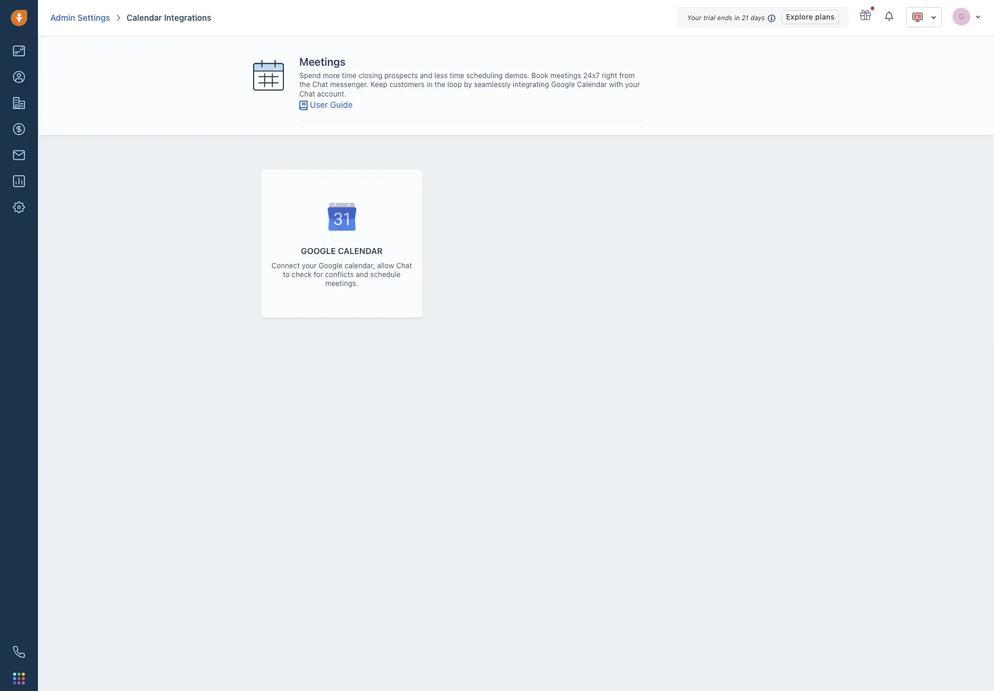 Task type: locate. For each thing, give the bounding box(es) containing it.
meetings
[[551, 71, 581, 80]]

the down "spend"
[[299, 80, 310, 89]]

calendar left integrations
[[127, 12, 162, 23]]

1 horizontal spatial in
[[734, 14, 740, 21]]

1 horizontal spatial and
[[420, 71, 433, 80]]

calendar down 24x7 on the right top
[[577, 80, 607, 89]]

0 vertical spatial google
[[551, 80, 575, 89]]

calendar integrations
[[127, 12, 211, 23]]

in
[[734, 14, 740, 21], [427, 80, 433, 89]]

0 vertical spatial in
[[734, 14, 740, 21]]

21
[[742, 14, 749, 21]]

1 vertical spatial in
[[427, 80, 433, 89]]

google inside "meetings spend more time closing prospects and less time scheduling demos. book meetings 24x7 right from the chat messenger. keep customers in the loop by seamlessly integrating google calendar with your chat account."
[[551, 80, 575, 89]]

0 vertical spatial calendar
[[127, 12, 162, 23]]

and right "conflicts"
[[356, 270, 368, 279]]

ends
[[717, 14, 733, 21]]

chat up user
[[299, 90, 315, 98]]

your inside "meetings spend more time closing prospects and less time scheduling demos. book meetings 24x7 right from the chat messenger. keep customers in the loop by seamlessly integrating google calendar with your chat account."
[[625, 80, 640, 89]]

your down from
[[625, 80, 640, 89]]

0 horizontal spatial the
[[299, 80, 310, 89]]

the
[[299, 80, 310, 89], [435, 80, 446, 89]]

1 the from the left
[[299, 80, 310, 89]]

the down less
[[435, 80, 446, 89]]

admin
[[50, 12, 75, 23]]

prospects
[[385, 71, 418, 80]]

0 vertical spatial and
[[420, 71, 433, 80]]

1 horizontal spatial your
[[625, 80, 640, 89]]

1 vertical spatial and
[[356, 270, 368, 279]]

integration image
[[327, 202, 357, 232]]

integrating
[[513, 80, 549, 89]]

your right connect at the left
[[302, 261, 317, 270]]

ic_info_icon image
[[768, 13, 776, 23]]

your
[[688, 14, 702, 21]]

calendar up calendar,
[[338, 246, 383, 256]]

and inside "meetings spend more time closing prospects and less time scheduling demos. book meetings 24x7 right from the chat messenger. keep customers in the loop by seamlessly integrating google calendar with your chat account."
[[420, 71, 433, 80]]

explore plans button
[[782, 10, 839, 24]]

calendar,
[[345, 261, 375, 270]]

google up for
[[301, 246, 336, 256]]

admin settings
[[50, 12, 110, 23]]

2 time from the left
[[450, 71, 464, 80]]

time
[[342, 71, 357, 80], [450, 71, 464, 80]]

in left 21
[[734, 14, 740, 21]]

in inside "meetings spend more time closing prospects and less time scheduling demos. book meetings 24x7 right from the chat messenger. keep customers in the loop by seamlessly integrating google calendar with your chat account."
[[427, 80, 433, 89]]

0 vertical spatial your
[[625, 80, 640, 89]]

plans
[[816, 12, 835, 21]]

and
[[420, 71, 433, 80], [356, 270, 368, 279]]

meetings spend more time closing prospects and less time scheduling demos. book meetings 24x7 right from the chat messenger. keep customers in the loop by seamlessly integrating google calendar with your chat account.
[[299, 56, 640, 98]]

meetings.
[[325, 279, 358, 288]]

google down meetings
[[551, 80, 575, 89]]

chat right allow
[[396, 261, 412, 270]]

ic_arrow_down image
[[931, 13, 937, 21]]

1 vertical spatial your
[[302, 261, 317, 270]]

days
[[751, 14, 765, 21]]

1 horizontal spatial time
[[450, 71, 464, 80]]

time up the loop
[[450, 71, 464, 80]]

1 vertical spatial calendar
[[577, 80, 607, 89]]

account.
[[317, 90, 346, 98]]

user guide
[[310, 99, 353, 109]]

explore plans
[[786, 12, 835, 21]]

2 vertical spatial calendar
[[338, 246, 383, 256]]

explore
[[786, 12, 813, 21]]

1 horizontal spatial calendar
[[338, 246, 383, 256]]

your trial ends in 21 days
[[688, 14, 765, 21]]

2 horizontal spatial calendar
[[577, 80, 607, 89]]

right
[[602, 71, 617, 80]]

chat inside google calendar connect your google calendar, allow chat to check for conflicts and schedule meetings.
[[396, 261, 412, 270]]

0 horizontal spatial and
[[356, 270, 368, 279]]

and left less
[[420, 71, 433, 80]]

24x7
[[583, 71, 600, 80]]

time up messenger.
[[342, 71, 357, 80]]

phone image
[[13, 647, 25, 659]]

0 horizontal spatial your
[[302, 261, 317, 270]]

schedule
[[370, 270, 401, 279]]

user guide link
[[310, 99, 353, 109]]

conflicts
[[325, 270, 354, 279]]

chat
[[312, 80, 328, 89], [299, 90, 315, 98], [396, 261, 412, 270]]

in right the customers
[[427, 80, 433, 89]]

0 horizontal spatial time
[[342, 71, 357, 80]]

0 horizontal spatial in
[[427, 80, 433, 89]]

and inside google calendar connect your google calendar, allow chat to check for conflicts and schedule meetings.
[[356, 270, 368, 279]]

google up meetings.
[[319, 261, 343, 270]]

google
[[551, 80, 575, 89], [301, 246, 336, 256], [319, 261, 343, 270]]

chat down "spend"
[[312, 80, 328, 89]]

1 horizontal spatial the
[[435, 80, 446, 89]]

calendar
[[127, 12, 162, 23], [577, 80, 607, 89], [338, 246, 383, 256]]

your
[[625, 80, 640, 89], [302, 261, 317, 270]]



Task type: vqa. For each thing, say whether or not it's contained in the screenshot.
INVITE
no



Task type: describe. For each thing, give the bounding box(es) containing it.
messenger.
[[330, 80, 369, 89]]

with
[[609, 80, 623, 89]]

google calendar connect your google calendar, allow chat to check for conflicts and schedule meetings.
[[272, 246, 412, 288]]

0 horizontal spatial calendar
[[127, 12, 162, 23]]

allow
[[377, 261, 394, 270]]

from
[[619, 71, 635, 80]]

freshworks switcher image
[[13, 673, 25, 685]]

less
[[435, 71, 448, 80]]

to
[[283, 270, 290, 279]]

loop
[[448, 80, 462, 89]]

your inside google calendar connect your google calendar, allow chat to check for conflicts and schedule meetings.
[[302, 261, 317, 270]]

2 the from the left
[[435, 80, 446, 89]]

integrations
[[164, 12, 211, 23]]

book
[[532, 71, 549, 80]]

admin settings link
[[50, 12, 110, 24]]

demos.
[[505, 71, 530, 80]]

for
[[314, 270, 323, 279]]

closing
[[359, 71, 383, 80]]

calendar inside google calendar connect your google calendar, allow chat to check for conflicts and schedule meetings.
[[338, 246, 383, 256]]

trial
[[704, 14, 716, 21]]

phone element
[[7, 641, 31, 665]]

more
[[323, 71, 340, 80]]

missing translation "unavailable" for locale "en-us" image
[[912, 11, 924, 23]]

customers
[[390, 80, 425, 89]]

spend
[[299, 71, 321, 80]]

1 vertical spatial google
[[301, 246, 336, 256]]

ic_arrow_down image
[[975, 13, 981, 20]]

guide
[[330, 99, 353, 109]]

user
[[310, 99, 328, 109]]

settings
[[77, 12, 110, 23]]

calendar inside "meetings spend more time closing prospects and less time scheduling demos. book meetings 24x7 right from the chat messenger. keep customers in the loop by seamlessly integrating google calendar with your chat account."
[[577, 80, 607, 89]]

keep
[[371, 80, 388, 89]]

seamlessly
[[474, 80, 511, 89]]

connect
[[272, 261, 300, 270]]

2 vertical spatial google
[[319, 261, 343, 270]]

by
[[464, 80, 472, 89]]

1 time from the left
[[342, 71, 357, 80]]

check
[[292, 270, 312, 279]]

bell regular image
[[885, 11, 895, 21]]

meetings
[[299, 56, 346, 68]]

scheduling
[[466, 71, 503, 80]]



